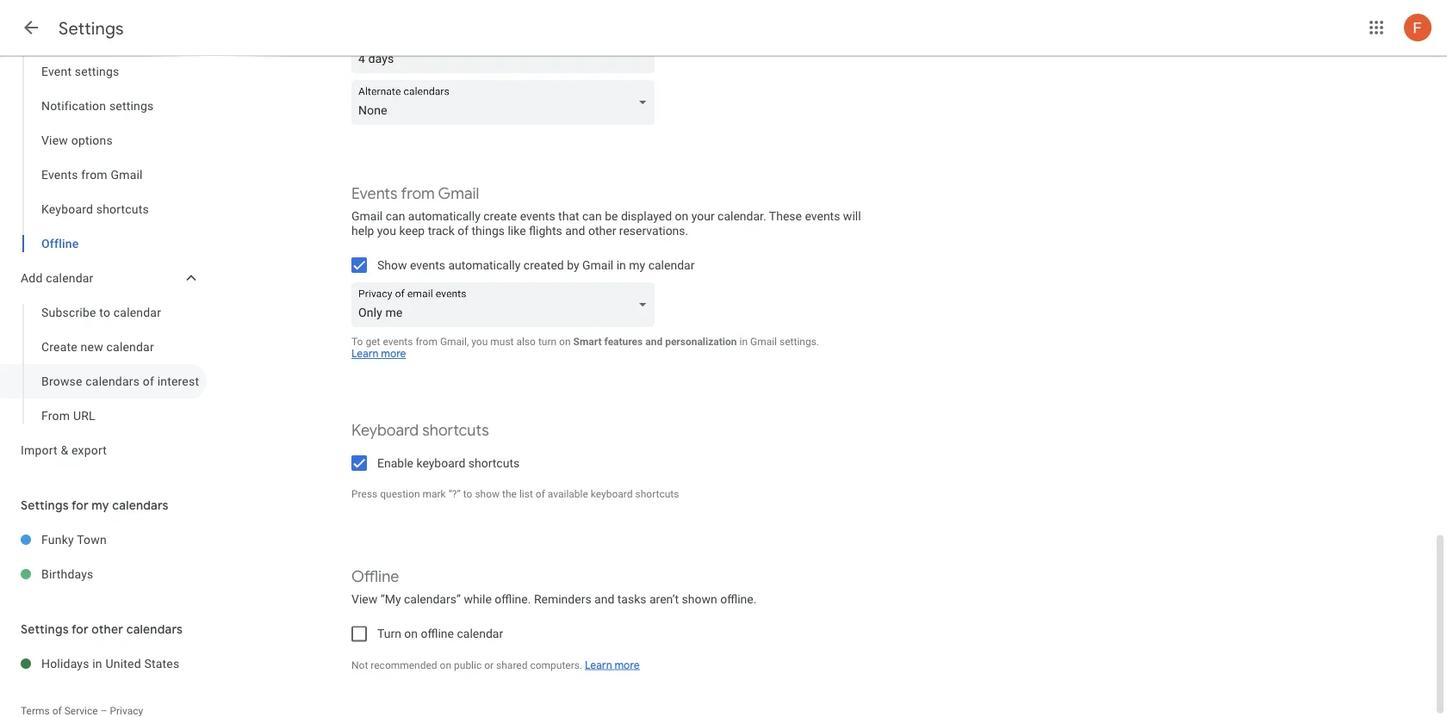 Task type: describe. For each thing, give the bounding box(es) containing it.
in inside tree item
[[92, 657, 102, 671]]

calendars for other
[[126, 622, 183, 638]]

settings for settings
[[59, 17, 124, 39]]

be
[[605, 210, 618, 224]]

new
[[81, 340, 103, 354]]

events for events from gmail
[[41, 168, 78, 182]]

holidays in united states tree item
[[0, 647, 207, 681]]

show
[[377, 258, 407, 273]]

like
[[508, 224, 526, 238]]

funky town tree item
[[0, 523, 207, 557]]

events left will in the top of the page
[[805, 210, 840, 224]]

offline view "my calendars" while offline. reminders and tasks aren't shown offline.
[[351, 568, 757, 607]]

gmail right by
[[582, 258, 614, 273]]

show events automatically created by gmail in my calendar
[[377, 258, 695, 273]]

shown
[[682, 593, 717, 607]]

will
[[843, 210, 861, 224]]

reservations.
[[619, 224, 689, 238]]

the
[[502, 489, 517, 501]]

mark
[[423, 489, 446, 501]]

settings for settings for my calendars
[[21, 498, 69, 513]]

events from gmail gmail can automatically create events that can be displayed on your calendar. these events will help you keep track of things like flights and other reservations.
[[351, 184, 861, 238]]

calendar up create new calendar on the top left of page
[[114, 305, 161, 320]]

options
[[71, 133, 113, 147]]

settings for other calendars
[[21, 622, 183, 638]]

your
[[692, 210, 715, 224]]

calendars inside group
[[86, 374, 140, 389]]

created
[[524, 258, 564, 273]]

aren't
[[650, 593, 679, 607]]

settings for notification settings
[[109, 99, 154, 113]]

2 offline. from the left
[[720, 593, 757, 607]]

enable keyboard shortcuts
[[377, 457, 520, 471]]

events right the show
[[410, 258, 445, 273]]

press
[[351, 489, 378, 501]]

go back image
[[21, 17, 41, 38]]

turn
[[377, 628, 401, 642]]

browse calendars of interest
[[41, 374, 199, 389]]

recommended
[[371, 660, 437, 672]]

funky
[[41, 533, 74, 547]]

0 vertical spatial my
[[629, 258, 645, 273]]

while
[[464, 593, 492, 607]]

0 vertical spatial learn more link
[[351, 348, 406, 361]]

2 can from the left
[[582, 210, 602, 224]]

on inside not recommended on public or shared computers. learn more
[[440, 660, 451, 672]]

1 vertical spatial other
[[92, 622, 123, 638]]

track
[[428, 224, 455, 238]]

shortcuts inside group
[[96, 202, 149, 216]]

1 vertical spatial to
[[463, 489, 472, 501]]

to
[[351, 336, 363, 348]]

must
[[490, 336, 514, 348]]

or
[[484, 660, 494, 672]]

0 vertical spatial in
[[617, 258, 626, 273]]

calendars"
[[404, 593, 461, 607]]

browse
[[41, 374, 82, 389]]

subscribe to calendar
[[41, 305, 161, 320]]

displayed
[[621, 210, 672, 224]]

available
[[548, 489, 588, 501]]

gmail inside to get events from gmail, you must also turn on smart features and personalization in gmail settings. learn more
[[750, 336, 777, 348]]

1 horizontal spatial keyboard shortcuts
[[351, 421, 489, 441]]

keyboard shortcuts inside tree
[[41, 202, 149, 216]]

group containing event settings
[[0, 0, 207, 261]]

you inside events from gmail gmail can automatically create events that can be displayed on your calendar. these events will help you keep track of things like flights and other reservations.
[[377, 224, 396, 238]]

not recommended on public or shared computers. learn more
[[351, 659, 640, 672]]

1 vertical spatial learn more link
[[585, 659, 640, 672]]

calendar.
[[718, 210, 766, 224]]

features
[[604, 336, 643, 348]]

create new calendar
[[41, 340, 154, 354]]

2 vertical spatial of
[[536, 489, 545, 501]]

list
[[519, 489, 533, 501]]

gmail,
[[440, 336, 469, 348]]

create
[[41, 340, 77, 354]]

to inside tree
[[99, 305, 110, 320]]

notification settings
[[41, 99, 154, 113]]

from
[[41, 409, 70, 423]]

enable
[[377, 457, 413, 471]]

also
[[516, 336, 536, 348]]

calendar up browse calendars of interest
[[106, 340, 154, 354]]

of inside group
[[143, 374, 154, 389]]

automatically inside events from gmail gmail can automatically create events that can be displayed on your calendar. these events will help you keep track of things like flights and other reservations.
[[408, 210, 481, 224]]

1 horizontal spatial keyboard
[[351, 421, 419, 441]]

and inside offline view "my calendars" while offline. reminders and tasks aren't shown offline.
[[595, 593, 615, 607]]

&
[[61, 443, 68, 457]]

create
[[484, 210, 517, 224]]

you inside to get events from gmail, you must also turn on smart features and personalization in gmail settings. learn more
[[471, 336, 488, 348]]

of inside events from gmail gmail can automatically create events that can be displayed on your calendar. these events will help you keep track of things like flights and other reservations.
[[458, 224, 469, 238]]

0 horizontal spatial my
[[92, 498, 109, 513]]

offline for offline
[[41, 236, 79, 251]]

from for events from gmail
[[81, 168, 108, 182]]

events for events from gmail gmail can automatically create events that can be displayed on your calendar. these events will help you keep track of things like flights and other reservations.
[[351, 184, 398, 204]]

turn
[[538, 336, 557, 348]]

to get events from gmail, you must also turn on smart features and personalization in gmail settings. learn more
[[351, 336, 819, 361]]

view options
[[41, 133, 113, 147]]

get
[[366, 336, 380, 348]]

settings.
[[780, 336, 819, 348]]

import & export
[[21, 443, 107, 457]]

"?"
[[449, 489, 461, 501]]

offline
[[421, 628, 454, 642]]

states
[[144, 657, 179, 671]]

birthdays
[[41, 567, 93, 582]]

offline for offline view "my calendars" while offline. reminders and tasks aren't shown offline.
[[351, 568, 399, 588]]

1 vertical spatial automatically
[[448, 258, 521, 273]]

not
[[351, 660, 368, 672]]

question
[[380, 489, 420, 501]]

smart
[[573, 336, 602, 348]]

public
[[454, 660, 482, 672]]

gmail up track
[[438, 184, 479, 204]]

add calendar
[[21, 271, 93, 285]]

help
[[351, 224, 374, 238]]



Task type: locate. For each thing, give the bounding box(es) containing it.
1 can from the left
[[386, 210, 405, 224]]

events up help
[[351, 184, 398, 204]]

tree containing event settings
[[0, 0, 207, 468]]

0 vertical spatial learn
[[351, 348, 379, 361]]

2 horizontal spatial in
[[740, 336, 748, 348]]

0 vertical spatial view
[[41, 133, 68, 147]]

0 vertical spatial from
[[81, 168, 108, 182]]

keep
[[399, 224, 425, 238]]

offline.
[[495, 593, 531, 607], [720, 593, 757, 607]]

calendars
[[86, 374, 140, 389], [112, 498, 169, 513], [126, 622, 183, 638]]

settings for my calendars tree
[[0, 523, 207, 592]]

1 horizontal spatial you
[[471, 336, 488, 348]]

0 vertical spatial keyboard
[[416, 457, 465, 471]]

view left '"my' on the bottom of page
[[351, 593, 378, 607]]

2 vertical spatial from
[[416, 336, 438, 348]]

offline up '"my' on the bottom of page
[[351, 568, 399, 588]]

offline
[[41, 236, 79, 251], [351, 568, 399, 588]]

0 vertical spatial more
[[381, 348, 406, 361]]

0 vertical spatial settings
[[59, 17, 124, 39]]

1 vertical spatial keyboard
[[351, 421, 419, 441]]

from down options
[[81, 168, 108, 182]]

0 vertical spatial automatically
[[408, 210, 481, 224]]

0 horizontal spatial keyboard
[[416, 457, 465, 471]]

of
[[458, 224, 469, 238], [143, 374, 154, 389], [536, 489, 545, 501]]

from inside to get events from gmail, you must also turn on smart features and personalization in gmail settings. learn more
[[416, 336, 438, 348]]

calendars down create new calendar on the top left of page
[[86, 374, 140, 389]]

in right personalization
[[740, 336, 748, 348]]

for for other
[[71, 622, 89, 638]]

0 horizontal spatial events
[[41, 168, 78, 182]]

0 horizontal spatial you
[[377, 224, 396, 238]]

computers.
[[530, 660, 582, 672]]

other inside events from gmail gmail can automatically create events that can be displayed on your calendar. these events will help you keep track of things like flights and other reservations.
[[588, 224, 616, 238]]

from inside tree
[[81, 168, 108, 182]]

and
[[565, 224, 585, 238], [645, 336, 663, 348], [595, 593, 615, 607]]

united
[[106, 657, 141, 671]]

on inside to get events from gmail, you must also turn on smart features and personalization in gmail settings. learn more
[[559, 336, 571, 348]]

from url
[[41, 409, 95, 423]]

personalization
[[665, 336, 737, 348]]

2 group from the top
[[0, 295, 207, 433]]

on right turn
[[404, 628, 418, 642]]

other
[[588, 224, 616, 238], [92, 622, 123, 638]]

view inside tree
[[41, 133, 68, 147]]

import
[[21, 443, 58, 457]]

events right get
[[383, 336, 413, 348]]

1 group from the top
[[0, 0, 207, 261]]

shortcuts
[[96, 202, 149, 216], [422, 421, 489, 441], [468, 457, 520, 471], [635, 489, 679, 501]]

for for my
[[71, 498, 89, 513]]

1 vertical spatial settings
[[109, 99, 154, 113]]

0 horizontal spatial offline.
[[495, 593, 531, 607]]

0 horizontal spatial in
[[92, 657, 102, 671]]

events inside to get events from gmail, you must also turn on smart features and personalization in gmail settings. learn more
[[383, 336, 413, 348]]

flights
[[529, 224, 562, 238]]

from for events from gmail gmail can automatically create events that can be displayed on your calendar. these events will help you keep track of things like flights and other reservations.
[[401, 184, 435, 204]]

1 vertical spatial group
[[0, 295, 207, 433]]

0 vertical spatial of
[[458, 224, 469, 238]]

0 horizontal spatial learn more link
[[351, 348, 406, 361]]

for
[[71, 498, 89, 513], [71, 622, 89, 638]]

1 horizontal spatial events
[[351, 184, 398, 204]]

2 horizontal spatial and
[[645, 336, 663, 348]]

settings for event settings
[[75, 64, 119, 78]]

1 horizontal spatial and
[[595, 593, 615, 607]]

1 horizontal spatial can
[[582, 210, 602, 224]]

holidays in united states
[[41, 657, 179, 671]]

in down reservations.
[[617, 258, 626, 273]]

can left be
[[582, 210, 602, 224]]

keyboard down events from gmail
[[41, 202, 93, 216]]

more inside to get events from gmail, you must also turn on smart features and personalization in gmail settings. learn more
[[381, 348, 406, 361]]

0 horizontal spatial can
[[386, 210, 405, 224]]

1 vertical spatial from
[[401, 184, 435, 204]]

1 vertical spatial my
[[92, 498, 109, 513]]

url
[[73, 409, 95, 423]]

add
[[21, 271, 43, 285]]

automatically down things
[[448, 258, 521, 273]]

calendar up subscribe in the left top of the page
[[46, 271, 93, 285]]

birthdays link
[[41, 557, 207, 592]]

and left "tasks"
[[595, 593, 615, 607]]

settings heading
[[59, 17, 124, 39]]

holidays in united states link
[[41, 647, 207, 681]]

export
[[72, 443, 107, 457]]

events
[[41, 168, 78, 182], [351, 184, 398, 204]]

keyboard right available
[[591, 489, 633, 501]]

keyboard up the mark
[[416, 457, 465, 471]]

0 vertical spatial events
[[41, 168, 78, 182]]

0 vertical spatial and
[[565, 224, 585, 238]]

"my
[[381, 593, 401, 607]]

1 horizontal spatial other
[[588, 224, 616, 238]]

settings up notification settings
[[75, 64, 119, 78]]

calendars up states
[[126, 622, 183, 638]]

keyboard shortcuts down events from gmail
[[41, 202, 149, 216]]

0 horizontal spatial offline
[[41, 236, 79, 251]]

1 horizontal spatial offline
[[351, 568, 399, 588]]

gmail inside group
[[111, 168, 143, 182]]

and right flights
[[565, 224, 585, 238]]

keyboard up enable
[[351, 421, 419, 441]]

on left 'public'
[[440, 660, 451, 672]]

other up holidays in united states
[[92, 622, 123, 638]]

view
[[41, 133, 68, 147], [351, 593, 378, 607]]

keyboard shortcuts up enable
[[351, 421, 489, 441]]

on
[[675, 210, 689, 224], [559, 336, 571, 348], [404, 628, 418, 642], [440, 660, 451, 672]]

settings up holidays
[[21, 622, 69, 638]]

and inside events from gmail gmail can automatically create events that can be displayed on your calendar. these events will help you keep track of things like flights and other reservations.
[[565, 224, 585, 238]]

1 vertical spatial settings
[[21, 498, 69, 513]]

calendars for my
[[112, 498, 169, 513]]

1 vertical spatial view
[[351, 593, 378, 607]]

learn inside to get events from gmail, you must also turn on smart features and personalization in gmail settings. learn more
[[351, 348, 379, 361]]

birthdays tree item
[[0, 557, 207, 592]]

0 vertical spatial settings
[[75, 64, 119, 78]]

show
[[475, 489, 500, 501]]

of left interest
[[143, 374, 154, 389]]

on right turn at top left
[[559, 336, 571, 348]]

1 vertical spatial for
[[71, 622, 89, 638]]

0 vertical spatial offline
[[41, 236, 79, 251]]

1 vertical spatial more
[[615, 659, 640, 672]]

offline inside offline view "my calendars" while offline. reminders and tasks aren't shown offline.
[[351, 568, 399, 588]]

in
[[617, 258, 626, 273], [740, 336, 748, 348], [92, 657, 102, 671]]

other right "that"
[[588, 224, 616, 238]]

settings for my calendars
[[21, 498, 169, 513]]

0 vertical spatial for
[[71, 498, 89, 513]]

0 horizontal spatial of
[[143, 374, 154, 389]]

calendars up "funky town" tree item
[[112, 498, 169, 513]]

tasks
[[618, 593, 647, 607]]

0 horizontal spatial other
[[92, 622, 123, 638]]

shared
[[496, 660, 528, 672]]

for up holidays
[[71, 622, 89, 638]]

1 vertical spatial calendars
[[112, 498, 169, 513]]

holidays
[[41, 657, 89, 671]]

0 horizontal spatial view
[[41, 133, 68, 147]]

event
[[41, 64, 72, 78]]

2 vertical spatial calendars
[[126, 622, 183, 638]]

2 for from the top
[[71, 622, 89, 638]]

None field
[[351, 29, 662, 74], [351, 81, 662, 125], [351, 283, 662, 328], [351, 29, 662, 74], [351, 81, 662, 125], [351, 283, 662, 328]]

0 vertical spatial to
[[99, 305, 110, 320]]

group containing subscribe to calendar
[[0, 295, 207, 433]]

funky town
[[41, 533, 107, 547]]

to up create new calendar on the top left of page
[[99, 305, 110, 320]]

0 horizontal spatial to
[[99, 305, 110, 320]]

0 horizontal spatial keyboard
[[41, 202, 93, 216]]

keyboard shortcuts
[[41, 202, 149, 216], [351, 421, 489, 441]]

group
[[0, 0, 207, 261], [0, 295, 207, 433]]

0 vertical spatial group
[[0, 0, 207, 261]]

settings up options
[[109, 99, 154, 113]]

offline. right while
[[495, 593, 531, 607]]

events from gmail
[[41, 168, 143, 182]]

automatically
[[408, 210, 481, 224], [448, 258, 521, 273]]

these
[[769, 210, 802, 224]]

2 vertical spatial and
[[595, 593, 615, 607]]

2 horizontal spatial of
[[536, 489, 545, 501]]

automatically left create
[[408, 210, 481, 224]]

my down reservations.
[[629, 258, 645, 273]]

1 horizontal spatial of
[[458, 224, 469, 238]]

view left options
[[41, 133, 68, 147]]

in inside to get events from gmail, you must also turn on smart features and personalization in gmail settings. learn more
[[740, 336, 748, 348]]

1 horizontal spatial in
[[617, 258, 626, 273]]

can right help
[[386, 210, 405, 224]]

0 horizontal spatial more
[[381, 348, 406, 361]]

1 for from the top
[[71, 498, 89, 513]]

1 horizontal spatial offline.
[[720, 593, 757, 607]]

1 vertical spatial keyboard
[[591, 489, 633, 501]]

and right features
[[645, 336, 663, 348]]

gmail down options
[[111, 168, 143, 182]]

settings
[[75, 64, 119, 78], [109, 99, 154, 113]]

events
[[520, 210, 555, 224], [805, 210, 840, 224], [410, 258, 445, 273], [383, 336, 413, 348]]

1 vertical spatial you
[[471, 336, 488, 348]]

that
[[558, 210, 579, 224]]

settings
[[59, 17, 124, 39], [21, 498, 69, 513], [21, 622, 69, 638]]

gmail left settings.
[[750, 336, 777, 348]]

of right track
[[458, 224, 469, 238]]

from inside events from gmail gmail can automatically create events that can be displayed on your calendar. these events will help you keep track of things like flights and other reservations.
[[401, 184, 435, 204]]

press question mark "?" to show the list of available keyboard shortcuts
[[351, 489, 679, 501]]

offline up add calendar
[[41, 236, 79, 251]]

notification
[[41, 99, 106, 113]]

settings for settings for other calendars
[[21, 622, 69, 638]]

0 horizontal spatial keyboard shortcuts
[[41, 202, 149, 216]]

1 vertical spatial and
[[645, 336, 663, 348]]

of right list
[[536, 489, 545, 501]]

1 vertical spatial events
[[351, 184, 398, 204]]

on inside events from gmail gmail can automatically create events that can be displayed on your calendar. these events will help you keep track of things like flights and other reservations.
[[675, 210, 689, 224]]

from left gmail,
[[416, 336, 438, 348]]

offline. right shown
[[720, 593, 757, 607]]

0 vertical spatial you
[[377, 224, 396, 238]]

and inside to get events from gmail, you must also turn on smart features and personalization in gmail settings. learn more
[[645, 336, 663, 348]]

1 vertical spatial of
[[143, 374, 154, 389]]

more down "tasks"
[[615, 659, 640, 672]]

from
[[81, 168, 108, 182], [401, 184, 435, 204], [416, 336, 438, 348]]

events inside events from gmail gmail can automatically create events that can be displayed on your calendar. these events will help you keep track of things like flights and other reservations.
[[351, 184, 398, 204]]

reminders
[[534, 593, 592, 607]]

0 vertical spatial other
[[588, 224, 616, 238]]

by
[[567, 258, 579, 273]]

1 horizontal spatial to
[[463, 489, 472, 501]]

more right get
[[381, 348, 406, 361]]

can
[[386, 210, 405, 224], [582, 210, 602, 224]]

calendar up or
[[457, 628, 503, 642]]

from up the keep
[[401, 184, 435, 204]]

for up funky town
[[71, 498, 89, 513]]

gmail left the keep
[[351, 210, 383, 224]]

0 vertical spatial keyboard shortcuts
[[41, 202, 149, 216]]

1 vertical spatial in
[[740, 336, 748, 348]]

town
[[77, 533, 107, 547]]

0 vertical spatial calendars
[[86, 374, 140, 389]]

you left must
[[471, 336, 488, 348]]

1 horizontal spatial learn
[[585, 659, 612, 672]]

calendar down reservations.
[[648, 258, 695, 273]]

1 horizontal spatial keyboard
[[591, 489, 633, 501]]

events inside group
[[41, 168, 78, 182]]

1 horizontal spatial learn more link
[[585, 659, 640, 672]]

1 vertical spatial keyboard shortcuts
[[351, 421, 489, 441]]

1 vertical spatial learn
[[585, 659, 612, 672]]

view inside offline view "my calendars" while offline. reminders and tasks aren't shown offline.
[[351, 593, 378, 607]]

0 horizontal spatial and
[[565, 224, 585, 238]]

1 horizontal spatial more
[[615, 659, 640, 672]]

settings up event settings
[[59, 17, 124, 39]]

my up "funky town" tree item
[[92, 498, 109, 513]]

keyboard
[[41, 202, 93, 216], [351, 421, 419, 441]]

learn more link right computers.
[[585, 659, 640, 672]]

1 horizontal spatial my
[[629, 258, 645, 273]]

in left 'united'
[[92, 657, 102, 671]]

0 vertical spatial keyboard
[[41, 202, 93, 216]]

on left your
[[675, 210, 689, 224]]

interest
[[157, 374, 199, 389]]

tree
[[0, 0, 207, 468]]

events down view options
[[41, 168, 78, 182]]

things
[[472, 224, 505, 238]]

my
[[629, 258, 645, 273], [92, 498, 109, 513]]

1 horizontal spatial view
[[351, 593, 378, 607]]

offline inside group
[[41, 236, 79, 251]]

0 horizontal spatial learn
[[351, 348, 379, 361]]

1 vertical spatial offline
[[351, 568, 399, 588]]

turn on offline calendar
[[377, 628, 503, 642]]

event settings
[[41, 64, 119, 78]]

gmail
[[111, 168, 143, 182], [438, 184, 479, 204], [351, 210, 383, 224], [582, 258, 614, 273], [750, 336, 777, 348]]

1 offline. from the left
[[495, 593, 531, 607]]

events left "that"
[[520, 210, 555, 224]]

subscribe
[[41, 305, 96, 320]]

to right "?"
[[463, 489, 472, 501]]

keyboard
[[416, 457, 465, 471], [591, 489, 633, 501]]

2 vertical spatial in
[[92, 657, 102, 671]]

you right help
[[377, 224, 396, 238]]

learn more link left gmail,
[[351, 348, 406, 361]]

settings up funky on the left bottom
[[21, 498, 69, 513]]

2 vertical spatial settings
[[21, 622, 69, 638]]



Task type: vqa. For each thing, say whether or not it's contained in the screenshot.
halloween
no



